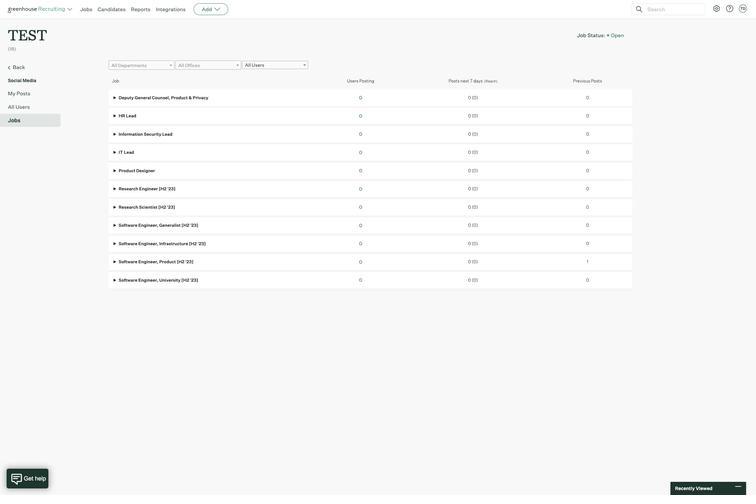 Task type: describe. For each thing, give the bounding box(es) containing it.
[h2 for generalist
[[182, 223, 189, 228]]

all users for all users link to the top
[[245, 62, 264, 68]]

0 (0) for hr lead
[[468, 113, 478, 119]]

posts for previous posts
[[591, 78, 602, 84]]

[h2 right engineer
[[159, 186, 167, 192]]

0 link for software engineer, infrastructure [h2 '23]
[[359, 241, 362, 247]]

0 link for product designer
[[359, 168, 362, 174]]

integrations
[[156, 6, 186, 13]]

reports link
[[131, 6, 151, 13]]

(0) for software engineer, university [h2 '23]
[[472, 278, 478, 283]]

0 (0) for deputy general counsel, product & privacy
[[468, 95, 478, 100]]

research for scientist
[[119, 205, 138, 210]]

designer
[[136, 168, 155, 173]]

0 link for information security lead
[[359, 131, 362, 137]]

(19)
[[8, 46, 16, 52]]

(0) for software engineer, generalist [h2 '23]
[[472, 223, 478, 228]]

candidates link
[[98, 6, 126, 13]]

0 (0) for software engineer, university [h2 '23]
[[468, 278, 478, 283]]

lead for it lead
[[124, 150, 134, 155]]

&
[[189, 95, 192, 100]]

hr
[[119, 113, 125, 119]]

0 vertical spatial users
[[252, 62, 264, 68]]

recently viewed
[[675, 486, 713, 492]]

all offices
[[178, 62, 200, 68]]

infrastructure
[[159, 241, 188, 247]]

0 link for software engineer, product [h2 '23]
[[359, 259, 362, 265]]

my posts link
[[8, 89, 58, 97]]

0 vertical spatial product
[[171, 95, 188, 100]]

all departments
[[112, 62, 147, 68]]

posting
[[360, 78, 374, 84]]

0 (0) for research scientist [h2 '23]
[[468, 205, 478, 210]]

0 horizontal spatial jobs link
[[8, 116, 58, 124]]

1 horizontal spatial posts
[[449, 78, 460, 84]]

[h2 for product
[[177, 260, 185, 265]]

[h2 for infrastructure
[[189, 241, 197, 247]]

0 (0) for information security lead
[[468, 132, 478, 137]]

engineer, for university
[[138, 278, 158, 283]]

it
[[119, 150, 123, 155]]

software for software engineer, infrastructure [h2 '23]
[[119, 241, 137, 247]]

0 link for research scientist [h2 '23]
[[359, 205, 362, 210]]

(0) for research engineer [h2 '23]
[[472, 186, 478, 192]]

recently
[[675, 486, 695, 492]]

0 vertical spatial all users link
[[242, 61, 308, 69]]

next
[[461, 78, 469, 84]]

my posts
[[8, 90, 30, 97]]

open
[[611, 32, 624, 38]]

1 horizontal spatial jobs
[[80, 6, 92, 13]]

scientist
[[139, 205, 158, 210]]

(0) for product designer
[[472, 168, 478, 173]]

posts for my posts
[[17, 90, 30, 97]]

0 link for it lead
[[359, 150, 362, 155]]

'23] up generalist
[[167, 205, 175, 210]]

product designer
[[118, 168, 155, 173]]

add button
[[194, 3, 228, 15]]

test (19)
[[8, 25, 47, 52]]

'23] for infrastructure
[[198, 241, 206, 247]]

software engineer, university [h2 '23]
[[118, 278, 198, 283]]

software for software engineer, generalist [h2 '23]
[[119, 223, 137, 228]]

greenhouse recruiting image
[[8, 5, 67, 13]]

2 vertical spatial users
[[16, 104, 30, 110]]

counsel,
[[152, 95, 170, 100]]

lead for hr lead
[[126, 113, 136, 119]]

social
[[8, 78, 22, 83]]

add
[[202, 6, 212, 13]]



Task type: vqa. For each thing, say whether or not it's contained in the screenshot.


Task type: locate. For each thing, give the bounding box(es) containing it.
6 (0) from the top
[[472, 186, 478, 192]]

0 horizontal spatial job
[[112, 78, 119, 84]]

2 vertical spatial product
[[159, 260, 176, 265]]

10 0 link from the top
[[359, 259, 362, 265]]

[h2 right generalist
[[182, 223, 189, 228]]

6 0 link from the top
[[359, 186, 362, 192]]

product down it lead
[[119, 168, 135, 173]]

0 (0) for it lead
[[468, 150, 478, 155]]

information security lead
[[118, 132, 173, 137]]

job left status:
[[577, 32, 587, 38]]

posts right my
[[17, 90, 30, 97]]

engineer, up software engineer, university [h2 '23] at the left bottom of page
[[138, 260, 158, 265]]

3 0 (0) from the top
[[468, 132, 478, 137]]

8 0 link from the top
[[359, 223, 362, 228]]

all departments link
[[109, 60, 174, 70]]

deputy general counsel, product & privacy
[[118, 95, 208, 100]]

1 0 link from the top
[[359, 95, 362, 101]]

1 vertical spatial all users link
[[8, 103, 58, 111]]

0 (0) for software engineer, infrastructure [h2 '23]
[[468, 241, 478, 247]]

(0) for software engineer, infrastructure [h2 '23]
[[472, 241, 478, 247]]

'23] right the university
[[190, 278, 198, 283]]

lead
[[126, 113, 136, 119], [162, 132, 173, 137], [124, 150, 134, 155]]

7 0 link from the top
[[359, 205, 362, 210]]

0 vertical spatial jobs
[[80, 6, 92, 13]]

jobs down my
[[8, 117, 20, 124]]

8 0 (0) from the top
[[468, 223, 478, 228]]

general
[[135, 95, 151, 100]]

users posting
[[347, 78, 374, 84]]

users
[[252, 62, 264, 68], [347, 78, 359, 84], [16, 104, 30, 110]]

1 engineer, from the top
[[138, 223, 158, 228]]

2 research from the top
[[119, 205, 138, 210]]

job up deputy
[[112, 78, 119, 84]]

research left scientist
[[119, 205, 138, 210]]

1 horizontal spatial jobs link
[[80, 6, 92, 13]]

2 horizontal spatial posts
[[591, 78, 602, 84]]

posts
[[449, 78, 460, 84], [591, 78, 602, 84], [17, 90, 30, 97]]

10 0 (0) from the top
[[468, 260, 478, 265]]

1 horizontal spatial all users
[[245, 62, 264, 68]]

0 vertical spatial lead
[[126, 113, 136, 119]]

my
[[8, 90, 15, 97]]

reports
[[131, 6, 151, 13]]

4 engineer, from the top
[[138, 278, 158, 283]]

'23]
[[167, 186, 176, 192], [167, 205, 175, 210], [190, 223, 198, 228], [198, 241, 206, 247], [185, 260, 194, 265], [190, 278, 198, 283]]

td button
[[739, 5, 747, 13]]

0 (0) for product designer
[[468, 168, 478, 173]]

8 (0) from the top
[[472, 223, 478, 228]]

information
[[119, 132, 143, 137]]

(0) for hr lead
[[472, 113, 478, 119]]

4 software from the top
[[119, 278, 137, 283]]

1 vertical spatial all users
[[8, 104, 30, 110]]

social media
[[8, 78, 36, 83]]

0 horizontal spatial jobs
[[8, 117, 20, 124]]

security
[[144, 132, 161, 137]]

lead right hr
[[126, 113, 136, 119]]

1 vertical spatial job
[[112, 78, 119, 84]]

configure image
[[713, 5, 721, 13]]

2 engineer, from the top
[[138, 241, 158, 247]]

2 software from the top
[[119, 241, 137, 247]]

posts next 7 days (reach)
[[449, 78, 498, 84]]

1 horizontal spatial job
[[577, 32, 587, 38]]

3 engineer, from the top
[[138, 260, 158, 265]]

1 (0) from the top
[[472, 95, 478, 100]]

research
[[119, 186, 138, 192], [119, 205, 138, 210]]

engineer, down scientist
[[138, 223, 158, 228]]

engineer,
[[138, 223, 158, 228], [138, 241, 158, 247], [138, 260, 158, 265], [138, 278, 158, 283]]

'23] right engineer
[[167, 186, 176, 192]]

7 (0) from the top
[[472, 205, 478, 210]]

4 (0) from the top
[[472, 150, 478, 155]]

0 horizontal spatial all users
[[8, 104, 30, 110]]

1 vertical spatial jobs
[[8, 117, 20, 124]]

product
[[171, 95, 188, 100], [119, 168, 135, 173], [159, 260, 176, 265]]

0 (0) for software engineer, product [h2 '23]
[[468, 260, 478, 265]]

all inside "link"
[[112, 62, 117, 68]]

research for engineer
[[119, 186, 138, 192]]

viewed
[[696, 486, 713, 492]]

1 horizontal spatial all users link
[[242, 61, 308, 69]]

research scientist [h2 '23]
[[118, 205, 175, 210]]

3 0 link from the top
[[359, 131, 362, 137]]

11 0 link from the top
[[359, 278, 362, 283]]

3 software from the top
[[119, 260, 137, 265]]

software engineer, product [h2 '23]
[[118, 260, 194, 265]]

0 horizontal spatial all users link
[[8, 103, 58, 111]]

9 0 (0) from the top
[[468, 241, 478, 247]]

0 link for research engineer [h2 '23]
[[359, 186, 362, 192]]

(0) for deputy general counsel, product & privacy
[[472, 95, 478, 100]]

7
[[470, 78, 473, 84]]

1
[[587, 260, 589, 265]]

all offices link
[[175, 60, 241, 70]]

job for job
[[112, 78, 119, 84]]

hr lead
[[118, 113, 136, 119]]

[h2 right scientist
[[158, 205, 166, 210]]

'23] right infrastructure
[[198, 241, 206, 247]]

software engineer, infrastructure [h2 '23]
[[118, 241, 206, 247]]

offices
[[185, 62, 200, 68]]

engineer, down software engineer, product [h2 '23] on the bottom of page
[[138, 278, 158, 283]]

privacy
[[193, 95, 208, 100]]

[h2 right the university
[[182, 278, 189, 283]]

back
[[13, 64, 25, 70]]

'23] for product
[[185, 260, 194, 265]]

it lead
[[118, 150, 134, 155]]

'23] right generalist
[[190, 223, 198, 228]]

generalist
[[159, 223, 181, 228]]

days
[[474, 78, 483, 84]]

Search text field
[[646, 4, 699, 14]]

previous
[[573, 78, 590, 84]]

research engineer [h2 '23]
[[118, 186, 176, 192]]

(0)
[[472, 95, 478, 100], [472, 113, 478, 119], [472, 132, 478, 137], [472, 150, 478, 155], [472, 168, 478, 173], [472, 186, 478, 192], [472, 205, 478, 210], [472, 223, 478, 228], [472, 241, 478, 247], [472, 260, 478, 265], [472, 278, 478, 283]]

jobs link
[[80, 6, 92, 13], [8, 116, 58, 124]]

job
[[577, 32, 587, 38], [112, 78, 119, 84]]

job status:
[[577, 32, 606, 38]]

3 (0) from the top
[[472, 132, 478, 137]]

0 link for software engineer, university [h2 '23]
[[359, 278, 362, 283]]

0 (0) for software engineer, generalist [h2 '23]
[[468, 223, 478, 228]]

9 (0) from the top
[[472, 241, 478, 247]]

1 vertical spatial jobs link
[[8, 116, 58, 124]]

status:
[[588, 32, 606, 38]]

(0) for research scientist [h2 '23]
[[472, 205, 478, 210]]

5 0 link from the top
[[359, 168, 362, 174]]

[h2 for university
[[182, 278, 189, 283]]

software for software engineer, product [h2 '23]
[[119, 260, 137, 265]]

engineer, up software engineer, product [h2 '23] on the bottom of page
[[138, 241, 158, 247]]

software for software engineer, university [h2 '23]
[[119, 278, 137, 283]]

5 0 (0) from the top
[[468, 168, 478, 173]]

all users for the left all users link
[[8, 104, 30, 110]]

jobs link left candidates 'link'
[[80, 6, 92, 13]]

2 0 (0) from the top
[[468, 113, 478, 119]]

1 research from the top
[[119, 186, 138, 192]]

0 vertical spatial research
[[119, 186, 138, 192]]

engineer, for generalist
[[138, 223, 158, 228]]

job for job status:
[[577, 32, 587, 38]]

2 horizontal spatial users
[[347, 78, 359, 84]]

lead right 'it'
[[124, 150, 134, 155]]

0 link
[[359, 95, 362, 101], [359, 113, 362, 119], [359, 131, 362, 137], [359, 150, 362, 155], [359, 168, 362, 174], [359, 186, 362, 192], [359, 205, 362, 210], [359, 223, 362, 228], [359, 241, 362, 247], [359, 259, 362, 265], [359, 278, 362, 283]]

4 0 link from the top
[[359, 150, 362, 155]]

media
[[23, 78, 36, 83]]

9 0 link from the top
[[359, 241, 362, 247]]

1 vertical spatial users
[[347, 78, 359, 84]]

[h2 down infrastructure
[[177, 260, 185, 265]]

all
[[245, 62, 251, 68], [112, 62, 117, 68], [178, 62, 184, 68], [8, 104, 14, 110]]

engineer
[[139, 186, 158, 192]]

test link
[[8, 18, 47, 46]]

'23] for university
[[190, 278, 198, 283]]

integrations link
[[156, 6, 186, 13]]

test
[[8, 25, 47, 44]]

2 (0) from the top
[[472, 113, 478, 119]]

0
[[359, 95, 362, 101], [468, 95, 471, 100], [586, 95, 589, 100], [359, 113, 362, 119], [468, 113, 471, 119], [586, 113, 589, 119], [359, 131, 362, 137], [468, 132, 471, 137], [586, 132, 589, 137], [359, 150, 362, 155], [468, 150, 471, 155], [586, 150, 589, 155], [359, 168, 362, 174], [468, 168, 471, 173], [586, 168, 589, 173], [359, 186, 362, 192], [468, 186, 471, 192], [586, 186, 589, 192], [359, 205, 362, 210], [468, 205, 471, 210], [586, 205, 589, 210], [359, 223, 362, 228], [468, 223, 471, 228], [586, 223, 589, 228], [359, 241, 362, 247], [468, 241, 471, 247], [586, 241, 589, 247], [359, 259, 362, 265], [468, 260, 471, 265], [359, 278, 362, 283], [468, 278, 471, 283], [586, 278, 589, 283]]

(0) for information security lead
[[472, 132, 478, 137]]

11 (0) from the top
[[472, 278, 478, 283]]

engineer, for infrastructure
[[138, 241, 158, 247]]

back link
[[8, 63, 58, 72]]

7 0 (0) from the top
[[468, 205, 478, 210]]

11 0 (0) from the top
[[468, 278, 478, 283]]

university
[[159, 278, 181, 283]]

jobs link down my posts link
[[8, 116, 58, 124]]

0 vertical spatial jobs link
[[80, 6, 92, 13]]

0 (0)
[[468, 95, 478, 100], [468, 113, 478, 119], [468, 132, 478, 137], [468, 150, 478, 155], [468, 168, 478, 173], [468, 186, 478, 192], [468, 205, 478, 210], [468, 223, 478, 228], [468, 241, 478, 247], [468, 260, 478, 265], [468, 278, 478, 283]]

2 0 link from the top
[[359, 113, 362, 119]]

[h2 right infrastructure
[[189, 241, 197, 247]]

jobs left candidates 'link'
[[80, 6, 92, 13]]

lead right security
[[162, 132, 173, 137]]

0 link for deputy general counsel, product & privacy
[[359, 95, 362, 101]]

0 (0) for research engineer [h2 '23]
[[468, 186, 478, 192]]

td button
[[738, 3, 749, 14]]

software
[[119, 223, 137, 228], [119, 241, 137, 247], [119, 260, 137, 265], [119, 278, 137, 283]]

0 link for software engineer, generalist [h2 '23]
[[359, 223, 362, 228]]

4 0 (0) from the top
[[468, 150, 478, 155]]

(reach)
[[485, 79, 498, 84]]

1 software from the top
[[119, 223, 137, 228]]

0 horizontal spatial posts
[[17, 90, 30, 97]]

deputy
[[119, 95, 134, 100]]

0 link for hr lead
[[359, 113, 362, 119]]

1 vertical spatial lead
[[162, 132, 173, 137]]

'23] down infrastructure
[[185, 260, 194, 265]]

10 (0) from the top
[[472, 260, 478, 265]]

1 horizontal spatial users
[[252, 62, 264, 68]]

6 0 (0) from the top
[[468, 186, 478, 192]]

departments
[[118, 62, 147, 68]]

0 horizontal spatial users
[[16, 104, 30, 110]]

0 vertical spatial all users
[[245, 62, 264, 68]]

product up the university
[[159, 260, 176, 265]]

(0) for software engineer, product [h2 '23]
[[472, 260, 478, 265]]

1 vertical spatial product
[[119, 168, 135, 173]]

jobs
[[80, 6, 92, 13], [8, 117, 20, 124]]

1 0 (0) from the top
[[468, 95, 478, 100]]

2 vertical spatial lead
[[124, 150, 134, 155]]

0 vertical spatial job
[[577, 32, 587, 38]]

posts left next at right top
[[449, 78, 460, 84]]

[h2
[[159, 186, 167, 192], [158, 205, 166, 210], [182, 223, 189, 228], [189, 241, 197, 247], [177, 260, 185, 265], [182, 278, 189, 283]]

engineer, for product
[[138, 260, 158, 265]]

posts right previous at the right
[[591, 78, 602, 84]]

all users link
[[242, 61, 308, 69], [8, 103, 58, 111]]

product left &
[[171, 95, 188, 100]]

'23] for generalist
[[190, 223, 198, 228]]

research down the product designer
[[119, 186, 138, 192]]

software engineer, generalist [h2 '23]
[[118, 223, 198, 228]]

td
[[741, 6, 746, 11]]

candidates
[[98, 6, 126, 13]]

all users
[[245, 62, 264, 68], [8, 104, 30, 110]]

5 (0) from the top
[[472, 168, 478, 173]]

(0) for it lead
[[472, 150, 478, 155]]

1 vertical spatial research
[[119, 205, 138, 210]]

previous posts
[[573, 78, 602, 84]]



